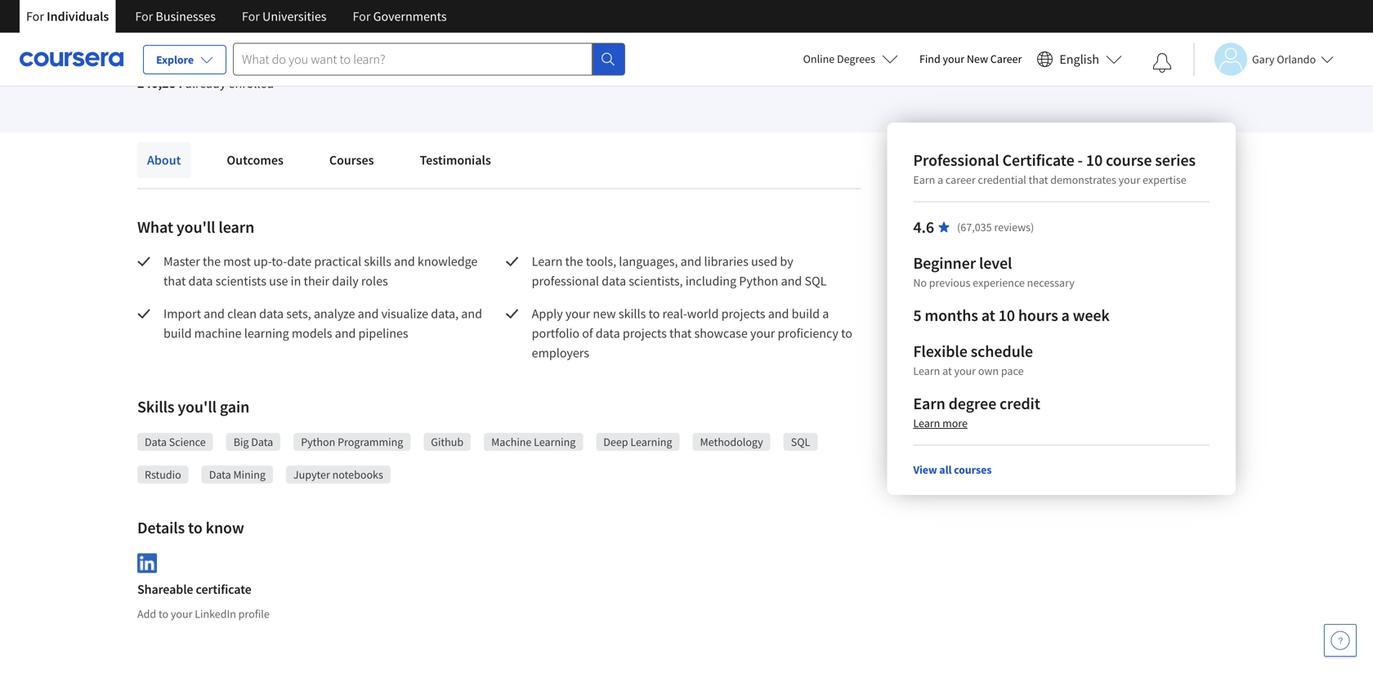 Task type: describe. For each thing, give the bounding box(es) containing it.
and up pipelines
[[358, 306, 379, 322]]

find
[[920, 52, 941, 66]]

skills inside master the most up-to-date practical skills and knowledge that data scientists use in their daily roles
[[364, 253, 392, 270]]

to right add
[[159, 607, 169, 622]]

career
[[991, 52, 1022, 66]]

their
[[304, 273, 330, 289]]

gain
[[220, 397, 250, 417]]

financial aid available button
[[283, 39, 391, 53]]

pace
[[1001, 364, 1024, 379]]

2 horizontal spatial a
[[1062, 305, 1070, 326]]

employers
[[532, 345, 589, 361]]

previous
[[929, 276, 971, 290]]

data for data science
[[145, 435, 167, 450]]

find your new career link
[[912, 49, 1030, 69]]

for for universities
[[242, 8, 260, 25]]

start
[[385, 16, 407, 31]]

what you'll learn
[[137, 217, 254, 238]]

courses link
[[320, 142, 384, 178]]

for governments
[[353, 8, 447, 25]]

try for free: enroll to start your 7-day full access free trial financial aid available
[[283, 16, 553, 53]]

to left real-
[[649, 306, 660, 322]]

outcomes
[[227, 152, 284, 168]]

earn inside earn degree credit learn more
[[914, 394, 946, 414]]

governments
[[373, 8, 447, 25]]

your up of
[[566, 306, 591, 322]]

notebooks
[[332, 468, 383, 482]]

degrees
[[837, 52, 876, 66]]

a inside professional certificate - 10 course series earn a career credential that demonstrates your expertise
[[938, 173, 944, 187]]

5
[[914, 305, 922, 326]]

models
[[292, 325, 332, 342]]

courses
[[329, 152, 374, 168]]

learning for machine learning
[[534, 435, 576, 450]]

learning for deep learning
[[631, 435, 672, 450]]

coursera image
[[20, 46, 123, 72]]

data inside "learn the tools, languages, and libraries used by professional data scientists, including python and sql"
[[602, 273, 626, 289]]

machine
[[491, 435, 532, 450]]

learn
[[219, 217, 254, 238]]

skills inside apply your new skills to real-world projects and build a portfolio of data projects that showcase your proficiency to employers
[[619, 306, 646, 322]]

expertise
[[1143, 173, 1187, 187]]

enroll for free starts nov 30
[[164, 19, 244, 50]]

data inside master the most up-to-date practical skills and knowledge that data scientists use in their daily roles
[[189, 273, 213, 289]]

deep
[[604, 435, 628, 450]]

beginner level no previous experience necessary
[[914, 253, 1075, 290]]

reviews)
[[995, 220, 1035, 235]]

english button
[[1030, 33, 1129, 86]]

degree
[[949, 394, 997, 414]]

details
[[137, 518, 185, 538]]

online degrees button
[[790, 41, 912, 77]]

and inside apply your new skills to real-world projects and build a portfolio of data projects that showcase your proficiency to employers
[[768, 306, 789, 322]]

what
[[137, 217, 173, 238]]

0 vertical spatial projects
[[722, 306, 766, 322]]

data,
[[431, 306, 459, 322]]

certificate
[[196, 582, 252, 598]]

necessary
[[1027, 276, 1075, 290]]

already
[[185, 75, 226, 92]]

use
[[269, 273, 288, 289]]

universities
[[262, 8, 327, 25]]

at inside flexible schedule learn at your own pace
[[943, 364, 952, 379]]

your right the showcase
[[751, 325, 775, 342]]

english
[[1060, 51, 1100, 67]]

a inside apply your new skills to real-world projects and build a portfolio of data projects that showcase your proficiency to employers
[[823, 306, 829, 322]]

available
[[347, 39, 391, 53]]

-
[[1078, 150, 1083, 170]]

day
[[442, 16, 460, 31]]

and right data,
[[461, 306, 482, 322]]

to-
[[272, 253, 287, 270]]

methodology
[[700, 435, 763, 450]]

aid
[[330, 39, 345, 53]]

daily
[[332, 273, 359, 289]]

of
[[582, 325, 593, 342]]

to inside try for free: enroll to start your 7-day full access free trial financial aid available
[[373, 16, 383, 31]]

beginner
[[914, 253, 976, 273]]

skills you'll gain
[[137, 397, 250, 417]]

level
[[979, 253, 1013, 273]]

data inside apply your new skills to real-world projects and build a portfolio of data projects that showcase your proficiency to employers
[[596, 325, 620, 342]]

roles
[[361, 273, 388, 289]]

online degrees
[[803, 52, 876, 66]]

explore button
[[143, 45, 227, 74]]

date
[[287, 253, 312, 270]]

view
[[914, 463, 937, 477]]

used
[[751, 253, 778, 270]]

businesses
[[156, 8, 216, 25]]

profile
[[238, 607, 270, 622]]

experience
[[973, 276, 1025, 290]]

orlando
[[1277, 52, 1316, 67]]

shareable
[[137, 582, 193, 598]]

your inside flexible schedule learn at your own pace
[[955, 364, 976, 379]]

10 for at
[[999, 305, 1015, 326]]

data for data mining
[[209, 468, 231, 482]]

scientists,
[[629, 273, 683, 289]]

import
[[164, 306, 201, 322]]

5 months at 10 hours a week
[[914, 305, 1110, 326]]

1 vertical spatial sql
[[791, 435, 811, 450]]

python programming
[[301, 435, 403, 450]]

show notifications image
[[1153, 53, 1172, 73]]

your inside try for free: enroll to start your 7-day full access free trial financial aid available
[[409, 16, 431, 31]]

tools,
[[586, 253, 617, 270]]

build inside apply your new skills to real-world projects and build a portfolio of data projects that showcase your proficiency to employers
[[792, 306, 820, 322]]

246,284
[[137, 75, 183, 92]]

2 horizontal spatial data
[[251, 435, 273, 450]]

that for professional
[[1029, 173, 1049, 187]]

outcomes link
[[217, 142, 293, 178]]

flexible schedule learn at your own pace
[[914, 341, 1033, 379]]

help center image
[[1331, 631, 1351, 651]]

for for governments
[[353, 8, 371, 25]]

learn inside "learn the tools, languages, and libraries used by professional data scientists, including python and sql"
[[532, 253, 563, 270]]

(67,035
[[957, 220, 992, 235]]

banner navigation
[[13, 0, 460, 33]]

10 for -
[[1086, 150, 1103, 170]]

that for master
[[164, 273, 186, 289]]

view all courses
[[914, 463, 992, 477]]

up-
[[254, 253, 272, 270]]

more
[[943, 416, 968, 431]]

learn the tools, languages, and libraries used by professional data scientists, including python and sql
[[532, 253, 827, 289]]

individuals
[[47, 8, 109, 25]]



Task type: locate. For each thing, give the bounding box(es) containing it.
free
[[513, 16, 532, 31]]

the up professional on the left
[[565, 253, 583, 270]]

1 vertical spatial learn
[[914, 364, 940, 379]]

1 horizontal spatial a
[[938, 173, 944, 187]]

enroll up available
[[342, 16, 370, 31]]

0 vertical spatial at
[[982, 305, 996, 326]]

languages,
[[619, 253, 678, 270]]

for left businesses
[[135, 8, 153, 25]]

0 horizontal spatial learning
[[534, 435, 576, 450]]

0 vertical spatial that
[[1029, 173, 1049, 187]]

practical
[[314, 253, 362, 270]]

you'll up master
[[177, 217, 215, 238]]

knowledge
[[418, 253, 478, 270]]

the left most on the top left of the page
[[203, 253, 221, 270]]

details to know
[[137, 518, 244, 538]]

the inside master the most up-to-date practical skills and knowledge that data scientists use in their daily roles
[[203, 253, 221, 270]]

build down import
[[164, 325, 192, 342]]

testimonials link
[[410, 142, 501, 178]]

data science
[[145, 435, 206, 450]]

1 vertical spatial you'll
[[178, 397, 217, 417]]

pipelines
[[359, 325, 408, 342]]

1 vertical spatial earn
[[914, 394, 946, 414]]

2 learning from the left
[[631, 435, 672, 450]]

10 inside professional certificate - 10 course series earn a career credential that demonstrates your expertise
[[1086, 150, 1103, 170]]

all
[[940, 463, 952, 477]]

that inside master the most up-to-date practical skills and knowledge that data scientists use in their daily roles
[[164, 273, 186, 289]]

246,284 already enrolled
[[137, 75, 274, 92]]

0 vertical spatial sql
[[805, 273, 827, 289]]

1 learning from the left
[[534, 435, 576, 450]]

the for master
[[203, 253, 221, 270]]

projects
[[722, 306, 766, 322], [623, 325, 667, 342]]

free:
[[316, 16, 340, 31]]

science
[[169, 435, 206, 450]]

1 horizontal spatial 10
[[1086, 150, 1103, 170]]

enrolled
[[229, 75, 274, 92]]

your
[[409, 16, 431, 31], [943, 52, 965, 66], [1119, 173, 1141, 187], [566, 306, 591, 322], [751, 325, 775, 342], [955, 364, 976, 379], [171, 607, 192, 622]]

for up nov
[[200, 19, 217, 35]]

rstudio
[[145, 468, 181, 482]]

that inside professional certificate - 10 course series earn a career credential that demonstrates your expertise
[[1029, 173, 1049, 187]]

deep learning
[[604, 435, 672, 450]]

testimonials
[[420, 152, 491, 168]]

learn inside flexible schedule learn at your own pace
[[914, 364, 940, 379]]

for
[[301, 16, 314, 31], [200, 19, 217, 35]]

credit
[[1000, 394, 1041, 414]]

a up proficiency
[[823, 306, 829, 322]]

0 horizontal spatial for
[[200, 19, 217, 35]]

learning
[[244, 325, 289, 342]]

you'll for what
[[177, 217, 215, 238]]

0 horizontal spatial a
[[823, 306, 829, 322]]

professional certificate - 10 course series earn a career credential that demonstrates your expertise
[[914, 150, 1196, 187]]

0 horizontal spatial the
[[203, 253, 221, 270]]

that inside apply your new skills to real-world projects and build a portfolio of data projects that showcase your proficiency to employers
[[670, 325, 692, 342]]

1 horizontal spatial python
[[739, 273, 779, 289]]

sql up proficiency
[[805, 273, 827, 289]]

2 vertical spatial learn
[[914, 416, 940, 431]]

proficiency
[[778, 325, 839, 342]]

0 vertical spatial skills
[[364, 253, 392, 270]]

learn inside earn degree credit learn more
[[914, 416, 940, 431]]

scientists
[[216, 273, 266, 289]]

0 vertical spatial earn
[[914, 173, 936, 187]]

0 horizontal spatial projects
[[623, 325, 667, 342]]

earn up learn more link
[[914, 394, 946, 414]]

data down master
[[189, 273, 213, 289]]

enroll inside enroll for free starts nov 30
[[164, 19, 198, 35]]

0 horizontal spatial data
[[145, 435, 167, 450]]

sets,
[[286, 306, 311, 322]]

3 for from the left
[[242, 8, 260, 25]]

learn more link
[[914, 416, 968, 431]]

schedule
[[971, 341, 1033, 362]]

course
[[1106, 150, 1152, 170]]

including
[[686, 273, 737, 289]]

week
[[1073, 305, 1110, 326]]

1 horizontal spatial projects
[[722, 306, 766, 322]]

1 horizontal spatial the
[[565, 253, 583, 270]]

None search field
[[233, 43, 625, 76]]

the inside "learn the tools, languages, and libraries used by professional data scientists, including python and sql"
[[565, 253, 583, 270]]

0 vertical spatial learn
[[532, 253, 563, 270]]

skills right new
[[619, 306, 646, 322]]

earn degree credit learn more
[[914, 394, 1041, 431]]

data down new
[[596, 325, 620, 342]]

4 for from the left
[[353, 8, 371, 25]]

1 horizontal spatial data
[[209, 468, 231, 482]]

projects up the showcase
[[722, 306, 766, 322]]

0 vertical spatial build
[[792, 306, 820, 322]]

your left '7-'
[[409, 16, 431, 31]]

programming
[[338, 435, 403, 450]]

enroll
[[342, 16, 370, 31], [164, 19, 198, 35]]

10
[[1086, 150, 1103, 170], [999, 305, 1015, 326]]

enroll up starts
[[164, 19, 198, 35]]

for inside enroll for free starts nov 30
[[200, 19, 217, 35]]

1 horizontal spatial build
[[792, 306, 820, 322]]

for individuals
[[26, 8, 109, 25]]

world
[[687, 306, 719, 322]]

github
[[431, 435, 464, 450]]

(67,035 reviews)
[[957, 220, 1035, 235]]

at down 'experience' on the right top of the page
[[982, 305, 996, 326]]

big
[[234, 435, 249, 450]]

0 vertical spatial you'll
[[177, 217, 215, 238]]

to
[[373, 16, 383, 31], [649, 306, 660, 322], [841, 325, 853, 342], [188, 518, 203, 538], [159, 607, 169, 622]]

0 vertical spatial python
[[739, 273, 779, 289]]

learn up professional on the left
[[532, 253, 563, 270]]

learn
[[532, 253, 563, 270], [914, 364, 940, 379], [914, 416, 940, 431]]

portfolio
[[532, 325, 580, 342]]

and left knowledge
[[394, 253, 415, 270]]

certificate
[[1003, 150, 1075, 170]]

apply
[[532, 306, 563, 322]]

skills
[[137, 397, 175, 417]]

your inside professional certificate - 10 course series earn a career credential that demonstrates your expertise
[[1119, 173, 1141, 187]]

1 earn from the top
[[914, 173, 936, 187]]

for for try
[[301, 16, 314, 31]]

access
[[480, 16, 511, 31]]

machine
[[194, 325, 242, 342]]

data left science
[[145, 435, 167, 450]]

for left try
[[242, 8, 260, 25]]

projects down real-
[[623, 325, 667, 342]]

2 for from the left
[[135, 8, 153, 25]]

a left "career"
[[938, 173, 944, 187]]

0 horizontal spatial enroll
[[164, 19, 198, 35]]

visualize
[[381, 306, 428, 322]]

1 horizontal spatial skills
[[619, 306, 646, 322]]

that down real-
[[670, 325, 692, 342]]

0 horizontal spatial python
[[301, 435, 335, 450]]

What do you want to learn? text field
[[233, 43, 593, 76]]

0 vertical spatial 10
[[1086, 150, 1103, 170]]

learn left more
[[914, 416, 940, 431]]

your right find
[[943, 52, 965, 66]]

0 horizontal spatial that
[[164, 273, 186, 289]]

gary orlando
[[1253, 52, 1316, 67]]

machine learning
[[491, 435, 576, 450]]

1 vertical spatial projects
[[623, 325, 667, 342]]

and up machine
[[204, 306, 225, 322]]

sql inside "learn the tools, languages, and libraries used by professional data scientists, including python and sql"
[[805, 273, 827, 289]]

10 right -
[[1086, 150, 1103, 170]]

libraries
[[704, 253, 749, 270]]

about link
[[137, 142, 191, 178]]

for universities
[[242, 8, 327, 25]]

clean
[[227, 306, 257, 322]]

find your new career
[[920, 52, 1022, 66]]

10 left hours
[[999, 305, 1015, 326]]

and up proficiency
[[768, 306, 789, 322]]

1 vertical spatial at
[[943, 364, 952, 379]]

and up including
[[681, 253, 702, 270]]

build
[[792, 306, 820, 322], [164, 325, 192, 342]]

2 vertical spatial that
[[670, 325, 692, 342]]

full
[[462, 16, 477, 31]]

you'll for skills
[[178, 397, 217, 417]]

trial
[[534, 16, 553, 31]]

for up available
[[353, 8, 371, 25]]

your left own
[[955, 364, 976, 379]]

0 horizontal spatial 10
[[999, 305, 1015, 326]]

learn down flexible
[[914, 364, 940, 379]]

data left mining
[[209, 468, 231, 482]]

and inside master the most up-to-date practical skills and knowledge that data scientists use in their daily roles
[[394, 253, 415, 270]]

1 vertical spatial skills
[[619, 306, 646, 322]]

1 vertical spatial build
[[164, 325, 192, 342]]

starts
[[174, 37, 201, 50]]

data down tools,
[[602, 273, 626, 289]]

1 horizontal spatial at
[[982, 305, 996, 326]]

build inside import and clean data sets, analyze and visualize data, and build machine learning models and pipelines
[[164, 325, 192, 342]]

hours
[[1019, 305, 1058, 326]]

and
[[394, 253, 415, 270], [681, 253, 702, 270], [781, 273, 802, 289], [204, 306, 225, 322], [358, 306, 379, 322], [461, 306, 482, 322], [768, 306, 789, 322], [335, 325, 356, 342]]

python up "jupyter"
[[301, 435, 335, 450]]

learning right deep
[[631, 435, 672, 450]]

data right big
[[251, 435, 273, 450]]

series
[[1156, 150, 1196, 170]]

2 horizontal spatial that
[[1029, 173, 1049, 187]]

enroll inside try for free: enroll to start your 7-day full access free trial financial aid available
[[342, 16, 370, 31]]

to right proficiency
[[841, 325, 853, 342]]

for businesses
[[135, 8, 216, 25]]

learning
[[534, 435, 576, 450], [631, 435, 672, 450]]

big data
[[234, 435, 273, 450]]

jupyter
[[293, 468, 330, 482]]

1 vertical spatial 10
[[999, 305, 1015, 326]]

demonstrates
[[1051, 173, 1117, 187]]

to left start
[[373, 16, 383, 31]]

1 vertical spatial python
[[301, 435, 335, 450]]

python
[[739, 273, 779, 289], [301, 435, 335, 450]]

and down analyze
[[335, 325, 356, 342]]

to left know
[[188, 518, 203, 538]]

for inside try for free: enroll to start your 7-day full access free trial financial aid available
[[301, 16, 314, 31]]

jupyter notebooks
[[293, 468, 383, 482]]

that down master
[[164, 273, 186, 289]]

1 horizontal spatial that
[[670, 325, 692, 342]]

for for businesses
[[135, 8, 153, 25]]

0 horizontal spatial build
[[164, 325, 192, 342]]

by
[[780, 253, 794, 270]]

and down by
[[781, 273, 802, 289]]

in
[[291, 273, 301, 289]]

skills up roles
[[364, 253, 392, 270]]

build up proficiency
[[792, 306, 820, 322]]

at
[[982, 305, 996, 326], [943, 364, 952, 379]]

0 horizontal spatial skills
[[364, 253, 392, 270]]

for right try
[[301, 16, 314, 31]]

data inside import and clean data sets, analyze and visualize data, and build machine learning models and pipelines
[[259, 306, 284, 322]]

2 the from the left
[[565, 253, 583, 270]]

new
[[967, 52, 989, 66]]

your down course in the top of the page
[[1119, 173, 1141, 187]]

1 for from the left
[[26, 8, 44, 25]]

your down 'shareable certificate'
[[171, 607, 192, 622]]

earn inside professional certificate - 10 course series earn a career credential that demonstrates your expertise
[[914, 173, 936, 187]]

flexible
[[914, 341, 968, 362]]

data up learning
[[259, 306, 284, 322]]

sql right methodology
[[791, 435, 811, 450]]

linkedin
[[195, 607, 236, 622]]

you'll up science
[[178, 397, 217, 417]]

for left individuals
[[26, 8, 44, 25]]

1 horizontal spatial enroll
[[342, 16, 370, 31]]

1 horizontal spatial learning
[[631, 435, 672, 450]]

a left week at the right of page
[[1062, 305, 1070, 326]]

0 horizontal spatial at
[[943, 364, 952, 379]]

at down flexible
[[943, 364, 952, 379]]

for for individuals
[[26, 8, 44, 25]]

for for enroll
[[200, 19, 217, 35]]

that down certificate
[[1029, 173, 1049, 187]]

python down used
[[739, 273, 779, 289]]

real-
[[663, 306, 687, 322]]

1 horizontal spatial for
[[301, 16, 314, 31]]

learning right machine
[[534, 435, 576, 450]]

2 earn from the top
[[914, 394, 946, 414]]

30
[[223, 37, 234, 50]]

shareable certificate
[[137, 582, 252, 598]]

about
[[147, 152, 181, 168]]

earn left "career"
[[914, 173, 936, 187]]

the for learn
[[565, 253, 583, 270]]

1 the from the left
[[203, 253, 221, 270]]

python inside "learn the tools, languages, and libraries used by professional data scientists, including python and sql"
[[739, 273, 779, 289]]

1 vertical spatial that
[[164, 273, 186, 289]]



Task type: vqa. For each thing, say whether or not it's contained in the screenshot.
Enroll inside Try for Free: Enroll to start your 7-day full access free trial Financial aid available
yes



